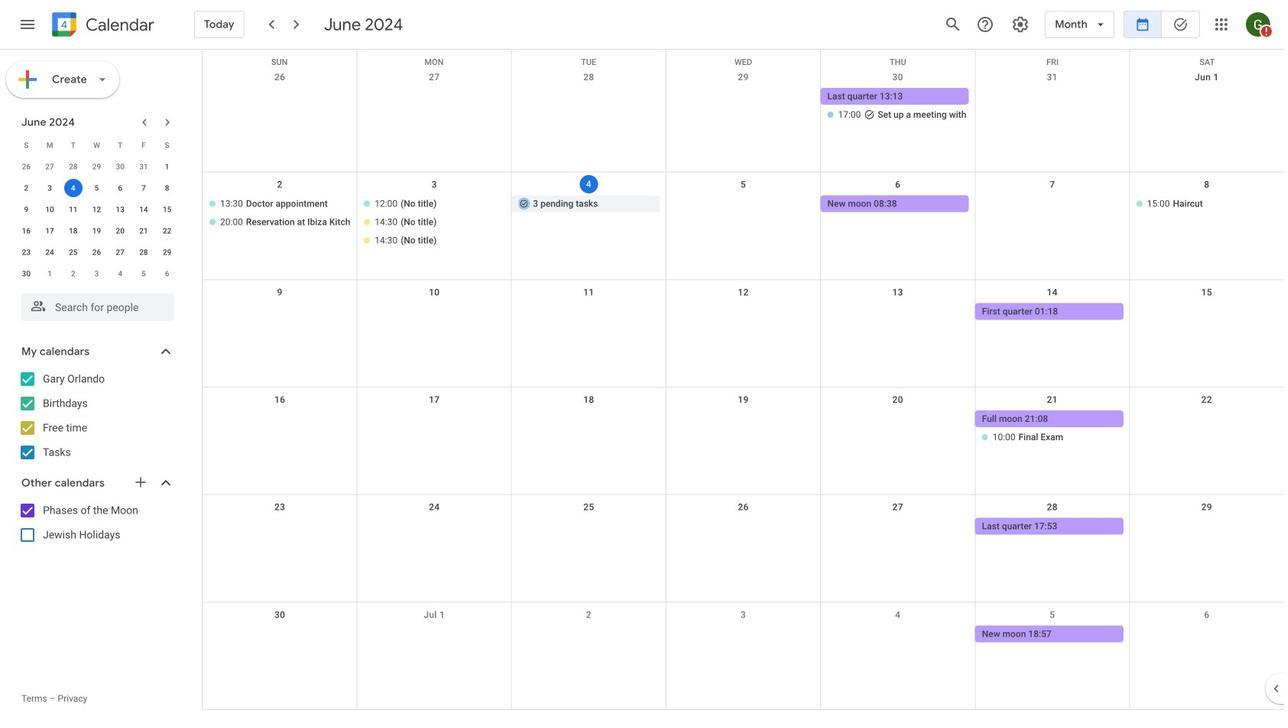 Task type: locate. For each thing, give the bounding box(es) containing it.
None search field
[[0, 287, 190, 321]]

7 element
[[134, 179, 153, 197]]

cell inside june 2024 grid
[[61, 177, 85, 199]]

july 3 element
[[88, 264, 106, 283]]

july 4 element
[[111, 264, 129, 283]]

5 element
[[88, 179, 106, 197]]

23 element
[[17, 243, 35, 261]]

28 element
[[134, 243, 153, 261]]

may 29 element
[[88, 157, 106, 176]]

heading
[[83, 16, 154, 34]]

Search for people text field
[[31, 294, 165, 321]]

19 element
[[88, 222, 106, 240]]

may 28 element
[[64, 157, 82, 176]]

my calendars list
[[3, 367, 190, 465]]

calendar element
[[49, 9, 154, 43]]

6 element
[[111, 179, 129, 197]]

15 element
[[158, 200, 176, 219]]

18 element
[[64, 222, 82, 240]]

27 element
[[111, 243, 129, 261]]

14 element
[[134, 200, 153, 219]]

17 element
[[41, 222, 59, 240]]

1 element
[[158, 157, 176, 176]]

row group
[[15, 156, 179, 284]]

grid
[[202, 50, 1284, 710]]

cell
[[203, 88, 357, 125], [357, 88, 512, 125], [512, 88, 666, 125], [666, 88, 821, 125], [821, 88, 975, 125], [975, 88, 1130, 125], [1130, 88, 1284, 125], [61, 177, 85, 199], [203, 195, 357, 250], [357, 195, 512, 250], [666, 195, 821, 250], [975, 195, 1130, 250], [203, 303, 357, 321], [357, 303, 512, 321], [512, 303, 666, 321], [821, 303, 975, 321], [1130, 303, 1284, 321], [203, 410, 357, 447], [357, 410, 512, 447], [512, 410, 666, 447], [821, 410, 975, 447], [975, 410, 1130, 447], [1130, 410, 1284, 447], [203, 518, 357, 536], [357, 518, 512, 536], [512, 518, 666, 536], [821, 518, 975, 536], [1130, 518, 1284, 536], [203, 626, 357, 644], [357, 626, 512, 644], [512, 626, 666, 644], [821, 626, 975, 644], [1130, 626, 1284, 644]]

3 element
[[41, 179, 59, 197]]

other calendars list
[[3, 498, 190, 547]]

row
[[203, 50, 1284, 67], [203, 65, 1284, 173], [15, 135, 179, 156], [15, 156, 179, 177], [203, 173, 1284, 280], [15, 177, 179, 199], [15, 199, 179, 220], [15, 220, 179, 242], [15, 242, 179, 263], [15, 263, 179, 284], [203, 280, 1284, 388], [203, 388, 1284, 495], [203, 495, 1284, 603], [203, 603, 1284, 710]]



Task type: vqa. For each thing, say whether or not it's contained in the screenshot.
the "november 8" element
no



Task type: describe. For each thing, give the bounding box(es) containing it.
25 element
[[64, 243, 82, 261]]

8 element
[[158, 179, 176, 197]]

21 element
[[134, 222, 153, 240]]

july 2 element
[[64, 264, 82, 283]]

26 element
[[88, 243, 106, 261]]

settings menu image
[[1011, 15, 1030, 34]]

4, today element
[[64, 179, 82, 197]]

add other calendars image
[[133, 475, 148, 490]]

20 element
[[111, 222, 129, 240]]

24 element
[[41, 243, 59, 261]]

may 31 element
[[134, 157, 153, 176]]

heading inside the calendar element
[[83, 16, 154, 34]]

22 element
[[158, 222, 176, 240]]

main drawer image
[[18, 15, 37, 34]]

july 1 element
[[41, 264, 59, 283]]

10 element
[[41, 200, 59, 219]]

11 element
[[64, 200, 82, 219]]

12 element
[[88, 200, 106, 219]]

june 2024 grid
[[15, 135, 179, 284]]

may 26 element
[[17, 157, 35, 176]]

30 element
[[17, 264, 35, 283]]

may 30 element
[[111, 157, 129, 176]]

2 element
[[17, 179, 35, 197]]

july 6 element
[[158, 264, 176, 283]]

july 5 element
[[134, 264, 153, 283]]

13 element
[[111, 200, 129, 219]]

29 element
[[158, 243, 176, 261]]

16 element
[[17, 222, 35, 240]]

may 27 element
[[41, 157, 59, 176]]

9 element
[[17, 200, 35, 219]]



